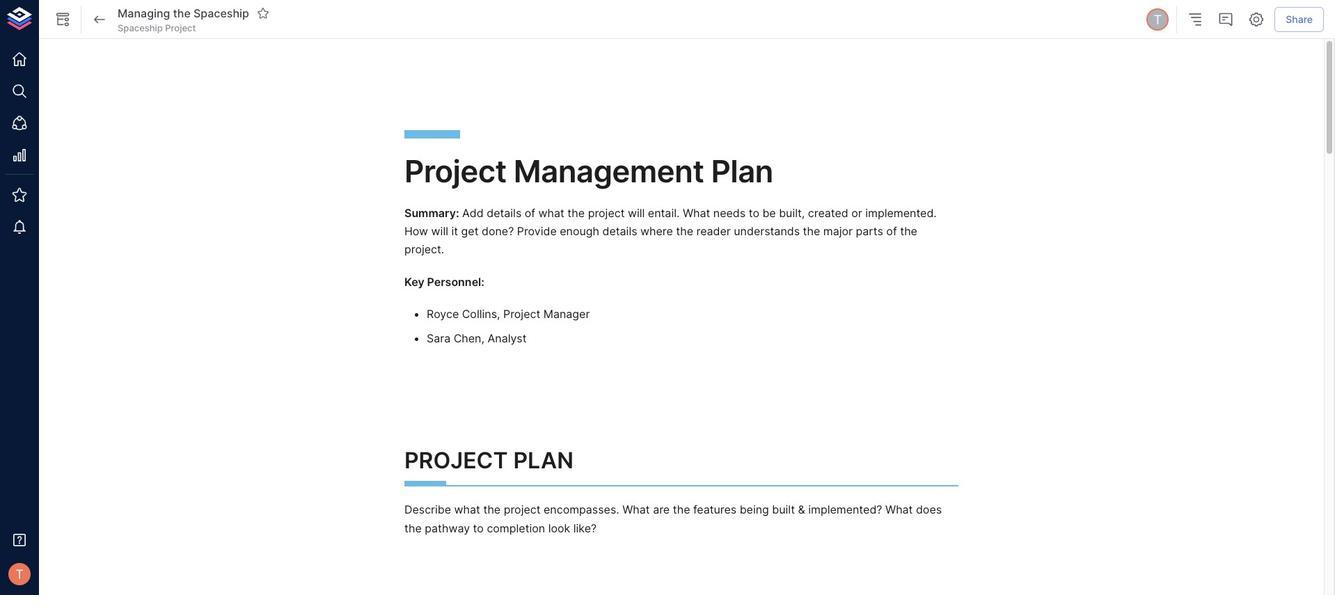 Task type: describe. For each thing, give the bounding box(es) containing it.
provide
[[517, 224, 557, 238]]

settings image
[[1249, 11, 1265, 28]]

describe
[[405, 503, 451, 517]]

1 vertical spatial project
[[405, 152, 507, 190]]

summary:
[[405, 206, 459, 220]]

managing the spaceship
[[118, 6, 249, 20]]

go back image
[[91, 11, 108, 28]]

spaceship project link
[[118, 22, 196, 34]]

describe what the project encompasses. what are the features being built & implemented? what does the pathway to completion look like?
[[405, 503, 945, 535]]

look
[[548, 521, 570, 535]]

project management plan
[[405, 152, 773, 190]]

personnel:
[[427, 275, 485, 289]]

parts
[[856, 224, 884, 238]]

the down entail.
[[676, 224, 694, 238]]

completion
[[487, 521, 545, 535]]

add
[[462, 206, 484, 220]]

sara
[[427, 331, 451, 345]]

to inside 'add details of what the project will entail. what needs to be built, created or implemented. how will it get done? provide enough details where the reader understands the major parts of the project.'
[[749, 206, 760, 220]]

be
[[763, 206, 776, 220]]

collins,
[[462, 307, 500, 321]]

project.
[[405, 243, 444, 256]]

&
[[798, 503, 805, 517]]

1 vertical spatial of
[[887, 224, 897, 238]]

royce
[[427, 307, 459, 321]]

2 horizontal spatial what
[[886, 503, 913, 517]]

does
[[916, 503, 942, 517]]

managing
[[118, 6, 170, 20]]

show wiki image
[[54, 11, 71, 28]]

features
[[694, 503, 737, 517]]

1 horizontal spatial spaceship
[[194, 6, 249, 20]]

the right are
[[673, 503, 690, 517]]

plan
[[711, 152, 773, 190]]

table of contents image
[[1187, 11, 1204, 28]]

done?
[[482, 224, 514, 238]]

major
[[824, 224, 853, 238]]

understands
[[734, 224, 800, 238]]

the up the enough
[[568, 206, 585, 220]]

implemented.
[[866, 206, 937, 220]]

it
[[452, 224, 458, 238]]

built,
[[779, 206, 805, 220]]

plan
[[514, 447, 574, 474]]

management
[[514, 152, 704, 190]]

what inside describe what the project encompasses. what are the features being built & implemented? what does the pathway to completion look like?
[[454, 503, 480, 517]]

project
[[405, 447, 508, 474]]

the down implemented.
[[900, 224, 918, 238]]

project inside describe what the project encompasses. what are the features being built & implemented? what does the pathway to completion look like?
[[504, 503, 541, 517]]

0 horizontal spatial details
[[487, 206, 522, 220]]

0 vertical spatial will
[[628, 206, 645, 220]]



Task type: locate. For each thing, give the bounding box(es) containing it.
what left are
[[623, 503, 650, 517]]

0 vertical spatial spaceship
[[194, 6, 249, 20]]

spaceship left favorite image
[[194, 6, 249, 20]]

or
[[852, 206, 863, 220]]

1 horizontal spatial what
[[683, 206, 711, 220]]

of down implemented.
[[887, 224, 897, 238]]

0 vertical spatial to
[[749, 206, 760, 220]]

what up provide
[[539, 206, 565, 220]]

what inside 'add details of what the project will entail. what needs to be built, created or implemented. how will it get done? provide enough details where the reader understands the major parts of the project.'
[[683, 206, 711, 220]]

project plan
[[405, 447, 574, 474]]

t button
[[1145, 6, 1171, 33], [4, 559, 35, 590]]

0 horizontal spatial what
[[623, 503, 650, 517]]

project
[[588, 206, 625, 220], [504, 503, 541, 517]]

the
[[173, 6, 191, 20], [568, 206, 585, 220], [676, 224, 694, 238], [803, 224, 820, 238], [900, 224, 918, 238], [484, 503, 501, 517], [673, 503, 690, 517], [405, 521, 422, 535]]

are
[[653, 503, 670, 517]]

1 vertical spatial spaceship
[[118, 22, 163, 33]]

spaceship down managing
[[118, 22, 163, 33]]

project up the add
[[405, 152, 507, 190]]

project up analyst
[[503, 307, 541, 321]]

project down managing the spaceship
[[165, 22, 196, 33]]

1 vertical spatial will
[[431, 224, 448, 238]]

get
[[461, 224, 479, 238]]

project inside spaceship project link
[[165, 22, 196, 33]]

of up provide
[[525, 206, 536, 220]]

the down created
[[803, 224, 820, 238]]

details left the where at top
[[603, 224, 638, 238]]

spaceship project
[[118, 22, 196, 33]]

encompasses.
[[544, 503, 620, 517]]

to inside describe what the project encompasses. what are the features being built & implemented? what does the pathway to completion look like?
[[473, 521, 484, 535]]

chen,
[[454, 331, 485, 345]]

1 horizontal spatial details
[[603, 224, 638, 238]]

what
[[539, 206, 565, 220], [454, 503, 480, 517]]

t
[[1154, 12, 1162, 27], [15, 567, 24, 582]]

share button
[[1275, 7, 1324, 32]]

to left be
[[749, 206, 760, 220]]

details up done?
[[487, 206, 522, 220]]

implemented?
[[809, 503, 883, 517]]

entail.
[[648, 206, 680, 220]]

1 vertical spatial to
[[473, 521, 484, 535]]

project
[[165, 22, 196, 33], [405, 152, 507, 190], [503, 307, 541, 321]]

the up spaceship project
[[173, 6, 191, 20]]

1 vertical spatial project
[[504, 503, 541, 517]]

to
[[749, 206, 760, 220], [473, 521, 484, 535]]

what
[[683, 206, 711, 220], [623, 503, 650, 517], [886, 503, 913, 517]]

0 vertical spatial project
[[165, 22, 196, 33]]

needs
[[714, 206, 746, 220]]

will left it
[[431, 224, 448, 238]]

project inside 'add details of what the project will entail. what needs to be built, created or implemented. how will it get done? provide enough details where the reader understands the major parts of the project.'
[[588, 206, 625, 220]]

0 horizontal spatial t
[[15, 567, 24, 582]]

0 vertical spatial of
[[525, 206, 536, 220]]

0 vertical spatial project
[[588, 206, 625, 220]]

1 vertical spatial what
[[454, 503, 480, 517]]

of
[[525, 206, 536, 220], [887, 224, 897, 238]]

project up completion
[[504, 503, 541, 517]]

1 horizontal spatial of
[[887, 224, 897, 238]]

1 horizontal spatial t button
[[1145, 6, 1171, 33]]

reader
[[697, 224, 731, 238]]

0 vertical spatial details
[[487, 206, 522, 220]]

spaceship
[[194, 6, 249, 20], [118, 22, 163, 33]]

1 horizontal spatial project
[[588, 206, 625, 220]]

1 horizontal spatial to
[[749, 206, 760, 220]]

what inside 'add details of what the project will entail. what needs to be built, created or implemented. how will it get done? provide enough details where the reader understands the major parts of the project.'
[[539, 206, 565, 220]]

the up completion
[[484, 503, 501, 517]]

being
[[740, 503, 769, 517]]

will up the where at top
[[628, 206, 645, 220]]

share
[[1286, 13, 1313, 25]]

0 horizontal spatial of
[[525, 206, 536, 220]]

2 vertical spatial project
[[503, 307, 541, 321]]

sara chen, analyst
[[427, 331, 527, 345]]

0 horizontal spatial t button
[[4, 559, 35, 590]]

pathway
[[425, 521, 470, 535]]

manager
[[544, 307, 590, 321]]

0 horizontal spatial project
[[504, 503, 541, 517]]

0 horizontal spatial will
[[431, 224, 448, 238]]

royce collins, project manager
[[427, 307, 590, 321]]

where
[[641, 224, 673, 238]]

1 horizontal spatial what
[[539, 206, 565, 220]]

to right pathway
[[473, 521, 484, 535]]

details
[[487, 206, 522, 220], [603, 224, 638, 238]]

0 horizontal spatial what
[[454, 503, 480, 517]]

key personnel:
[[405, 275, 485, 289]]

1 vertical spatial t button
[[4, 559, 35, 590]]

1 horizontal spatial t
[[1154, 12, 1162, 27]]

the down describe
[[405, 521, 422, 535]]

1 horizontal spatial will
[[628, 206, 645, 220]]

0 horizontal spatial to
[[473, 521, 484, 535]]

like?
[[574, 521, 597, 535]]

what up pathway
[[454, 503, 480, 517]]

0 vertical spatial t
[[1154, 12, 1162, 27]]

1 vertical spatial t
[[15, 567, 24, 582]]

how
[[405, 224, 428, 238]]

will
[[628, 206, 645, 220], [431, 224, 448, 238]]

what left does
[[886, 503, 913, 517]]

0 vertical spatial t button
[[1145, 6, 1171, 33]]

1 vertical spatial details
[[603, 224, 638, 238]]

enough
[[560, 224, 600, 238]]

key
[[405, 275, 425, 289]]

project up the enough
[[588, 206, 625, 220]]

analyst
[[488, 331, 527, 345]]

comments image
[[1218, 11, 1235, 28]]

add details of what the project will entail. what needs to be built, created or implemented. how will it get done? provide enough details where the reader understands the major parts of the project.
[[405, 206, 940, 256]]

0 vertical spatial what
[[539, 206, 565, 220]]

0 horizontal spatial spaceship
[[118, 22, 163, 33]]

favorite image
[[257, 7, 269, 19]]

created
[[808, 206, 849, 220]]

built
[[772, 503, 795, 517]]

what up reader
[[683, 206, 711, 220]]



Task type: vqa. For each thing, say whether or not it's contained in the screenshot.
Summary:
yes



